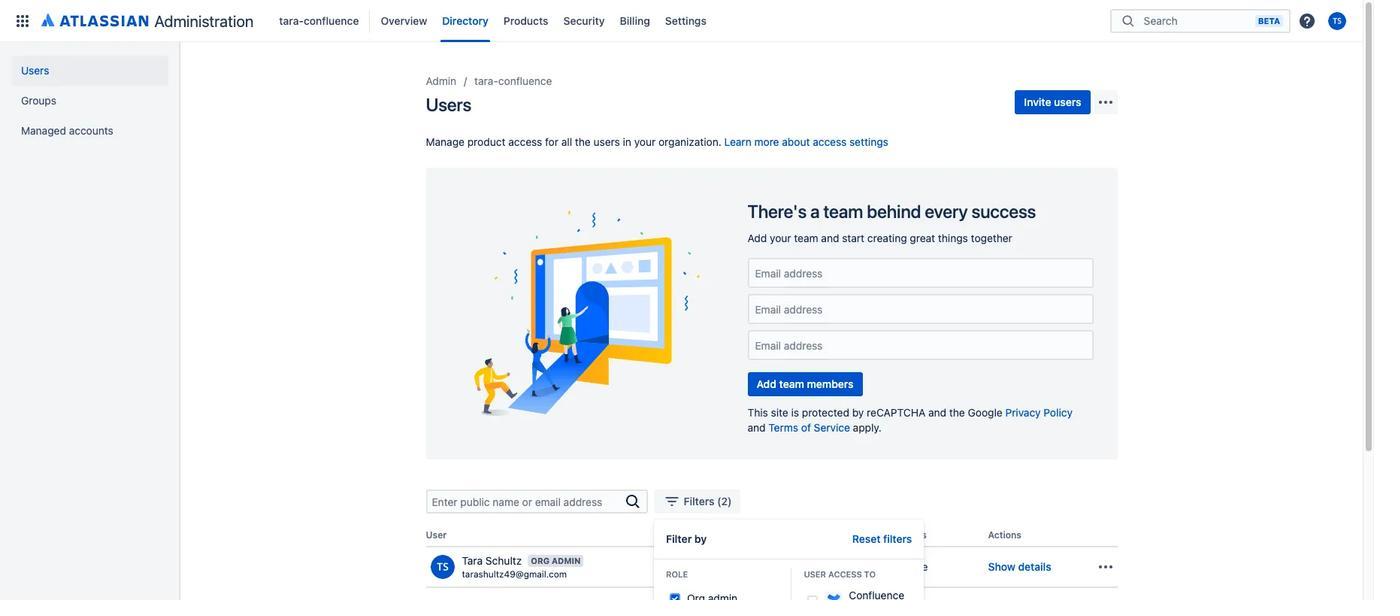 Task type: vqa. For each thing, say whether or not it's contained in the screenshot.
https://terryturtle85.atlassian.net to the middle
no



Task type: locate. For each thing, give the bounding box(es) containing it.
0 horizontal spatial and
[[748, 421, 766, 434]]

0 horizontal spatial access
[[509, 135, 542, 148]]

1 horizontal spatial tara-
[[475, 74, 499, 87]]

tara-confluence link
[[275, 9, 364, 33], [475, 72, 552, 90]]

access
[[509, 135, 542, 148], [813, 135, 847, 148]]

users
[[21, 64, 49, 77], [426, 94, 472, 115]]

members
[[807, 378, 854, 390]]

2 vertical spatial team
[[780, 378, 805, 390]]

1 horizontal spatial tara-confluence
[[475, 74, 552, 87]]

menu containing filter by
[[654, 523, 924, 600]]

1 horizontal spatial user
[[804, 569, 826, 579]]

1 vertical spatial user
[[804, 569, 826, 579]]

the
[[575, 135, 591, 148], [950, 406, 965, 419]]

confluence inside global navigation element
[[304, 14, 359, 27]]

tara-
[[279, 14, 304, 27], [475, 74, 499, 87]]

Email address email field
[[754, 266, 1088, 280], [754, 302, 1088, 316], [754, 338, 1088, 352]]

0 vertical spatial email address email field
[[754, 266, 1088, 280]]

1 horizontal spatial tara-confluence link
[[475, 72, 552, 90]]

add down there's
[[748, 232, 767, 244]]

and
[[822, 232, 840, 244], [929, 406, 947, 419], [748, 421, 766, 434]]

add your team and start creating great things together
[[748, 232, 1013, 244]]

details
[[1019, 560, 1052, 573]]

1 horizontal spatial the
[[950, 406, 965, 419]]

by inside this site is protected by recaptcha and the google privacy policy and terms of service apply.
[[853, 406, 864, 419]]

0 horizontal spatial tara-confluence link
[[275, 9, 364, 33]]

groups link
[[12, 86, 168, 116]]

users inside button
[[1054, 96, 1082, 108]]

0 vertical spatial user
[[426, 529, 447, 541]]

users down admin link at left top
[[426, 94, 472, 115]]

2023
[[823, 560, 848, 573]]

filters (2) button
[[654, 490, 741, 514]]

1 vertical spatial by
[[694, 532, 707, 545]]

to
[[864, 569, 876, 579]]

filters
[[883, 532, 912, 545]]

add for add your team and start creating great things together
[[748, 232, 767, 244]]

more
[[755, 135, 780, 148]]

manage product access for all the users in your organization. learn more about access settings
[[426, 135, 889, 148]]

reset filters button
[[852, 532, 912, 547]]

1 vertical spatial the
[[950, 406, 965, 419]]

by right filter
[[694, 532, 707, 545]]

0 vertical spatial the
[[575, 135, 591, 148]]

add inside button
[[757, 378, 777, 390]]

add up this
[[757, 378, 777, 390]]

team
[[824, 201, 864, 222], [794, 232, 819, 244], [780, 378, 805, 390]]

add team members
[[757, 378, 854, 390]]

active
[[898, 560, 928, 573]]

team up is
[[780, 378, 805, 390]]

0 horizontal spatial users
[[594, 135, 620, 148]]

1 horizontal spatial access
[[813, 135, 847, 148]]

1 vertical spatial users
[[426, 94, 472, 115]]

confluence down products "link"
[[499, 74, 552, 87]]

role
[[666, 569, 688, 579]]

toggle navigation image
[[165, 60, 199, 90]]

managed accounts
[[21, 124, 113, 137]]

search image
[[624, 493, 642, 511]]

0 vertical spatial team
[[824, 201, 864, 222]]

1 access from the left
[[509, 135, 542, 148]]

menu
[[654, 523, 924, 600]]

tarashultz49@gmail.com
[[462, 568, 567, 580]]

atlassian image
[[41, 11, 149, 29], [41, 11, 149, 29]]

all
[[562, 135, 572, 148]]

and down this
[[748, 421, 766, 434]]

overview link
[[376, 9, 432, 33]]

0 horizontal spatial tara-
[[279, 14, 304, 27]]

0 horizontal spatial tara-confluence
[[279, 14, 359, 27]]

by
[[853, 406, 864, 419], [694, 532, 707, 545]]

tara-confluence
[[279, 14, 359, 27], [475, 74, 552, 87]]

learn more about access settings link
[[725, 135, 889, 148]]

1 vertical spatial add
[[757, 378, 777, 390]]

team down 'a'
[[794, 232, 819, 244]]

user inside menu
[[804, 569, 826, 579]]

0 vertical spatial users
[[1054, 96, 1082, 108]]

your right in
[[635, 135, 656, 148]]

the left google
[[950, 406, 965, 419]]

the right all at the top of the page
[[575, 135, 591, 148]]

invite users
[[1025, 96, 1082, 108]]

0 horizontal spatial confluence
[[304, 14, 359, 27]]

27,
[[806, 560, 820, 573]]

account image
[[1329, 12, 1347, 30]]

actions
[[989, 529, 1022, 541]]

protected
[[802, 406, 850, 419]]

1 vertical spatial tara-
[[475, 74, 499, 87]]

behind
[[867, 201, 921, 222]]

access right about
[[813, 135, 847, 148]]

there's a team behind every success
[[748, 201, 1037, 222]]

0 horizontal spatial your
[[635, 135, 656, 148]]

and right recaptcha at the bottom of the page
[[929, 406, 947, 419]]

access left "for"
[[509, 135, 542, 148]]

0 vertical spatial confluence
[[304, 14, 359, 27]]

the inside this site is protected by recaptcha and the google privacy policy and terms of service apply.
[[950, 406, 965, 419]]

team right 'a'
[[824, 201, 864, 222]]

users left in
[[594, 135, 620, 148]]

1 horizontal spatial and
[[822, 232, 840, 244]]

add
[[748, 232, 767, 244], [757, 378, 777, 390]]

by up apply.
[[853, 406, 864, 419]]

confluence left overview
[[304, 14, 359, 27]]

0 horizontal spatial the
[[575, 135, 591, 148]]

1 vertical spatial email address email field
[[754, 302, 1088, 316]]

confluence
[[304, 14, 359, 27], [499, 74, 552, 87]]

global navigation element
[[9, 0, 1111, 42]]

1 horizontal spatial users
[[426, 94, 472, 115]]

confluence image
[[825, 592, 843, 600], [825, 592, 843, 600]]

users right "invite"
[[1054, 96, 1082, 108]]

2 vertical spatial email address email field
[[754, 338, 1088, 352]]

beta
[[1259, 15, 1281, 25]]

0 horizontal spatial user
[[426, 529, 447, 541]]

privacy
[[1006, 406, 1041, 419]]

1 vertical spatial tara-confluence link
[[475, 72, 552, 90]]

1 vertical spatial confluence
[[499, 74, 552, 87]]

show details
[[989, 560, 1052, 573]]

1 horizontal spatial by
[[853, 406, 864, 419]]

0 vertical spatial tara-
[[279, 14, 304, 27]]

0 vertical spatial users
[[21, 64, 49, 77]]

0 horizontal spatial by
[[694, 532, 707, 545]]

0 vertical spatial tara-confluence
[[279, 14, 359, 27]]

overview
[[381, 14, 427, 27]]

1 horizontal spatial users
[[1054, 96, 1082, 108]]

team inside button
[[780, 378, 805, 390]]

1 vertical spatial team
[[794, 232, 819, 244]]

2 email address email field from the top
[[754, 302, 1088, 316]]

Enter public name or email address text field
[[428, 491, 624, 512]]

for
[[545, 135, 559, 148]]

google
[[968, 406, 1003, 419]]

0 vertical spatial by
[[853, 406, 864, 419]]

users up the groups
[[21, 64, 49, 77]]

0 vertical spatial your
[[635, 135, 656, 148]]

and left start
[[822, 232, 840, 244]]

your down there's
[[770, 232, 792, 244]]

0 vertical spatial add
[[748, 232, 767, 244]]

add for add team members
[[757, 378, 777, 390]]

org
[[531, 556, 550, 565]]

2 vertical spatial and
[[748, 421, 766, 434]]

invite
[[1025, 96, 1052, 108]]

1 vertical spatial and
[[929, 406, 947, 419]]

0 horizontal spatial users
[[21, 64, 49, 77]]

user for user access to
[[804, 569, 826, 579]]

products link
[[499, 9, 553, 33]]

terms
[[769, 421, 799, 434]]

billing link
[[616, 9, 655, 33]]

1 horizontal spatial your
[[770, 232, 792, 244]]

settings
[[850, 135, 889, 148]]



Task type: describe. For each thing, give the bounding box(es) containing it.
manage
[[426, 135, 465, 148]]

settings link
[[661, 9, 711, 33]]

add team members button
[[748, 372, 863, 396]]

user for user
[[426, 529, 447, 541]]

administration link
[[36, 9, 260, 33]]

tara-confluence inside global navigation element
[[279, 14, 359, 27]]

product
[[468, 135, 506, 148]]

terms of service link
[[769, 421, 850, 434]]

directory
[[442, 14, 489, 27]]

users link
[[12, 56, 168, 86]]

reset filters
[[852, 532, 912, 545]]

admin link
[[426, 72, 457, 90]]

sep
[[784, 560, 803, 573]]

apply.
[[853, 421, 882, 434]]

is
[[792, 406, 799, 419]]

every
[[925, 201, 968, 222]]

groups
[[21, 94, 56, 107]]

filter
[[666, 532, 692, 545]]

about
[[782, 135, 810, 148]]

administration banner
[[0, 0, 1363, 42]]

team for and
[[794, 232, 819, 244]]

things
[[938, 232, 969, 244]]

tara- inside global navigation element
[[279, 14, 304, 27]]

filter by
[[666, 532, 707, 545]]

tara schultz
[[462, 554, 522, 567]]

this site is protected by recaptcha and the google privacy policy and terms of service apply.
[[748, 406, 1073, 434]]

1 horizontal spatial confluence
[[499, 74, 552, 87]]

accounts
[[69, 124, 113, 137]]

managed
[[21, 124, 66, 137]]

success
[[972, 201, 1037, 222]]

great
[[910, 232, 936, 244]]

recaptcha
[[867, 406, 926, 419]]

users inside users 'link'
[[21, 64, 49, 77]]

(2)
[[718, 495, 732, 508]]

org admin
[[531, 556, 581, 565]]

admin
[[552, 556, 581, 565]]

admin
[[426, 74, 457, 87]]

access
[[828, 569, 862, 579]]

reset
[[852, 532, 881, 545]]

2 access from the left
[[813, 135, 847, 148]]

show details link
[[989, 560, 1052, 575]]

user access to
[[804, 569, 876, 579]]

sep 27, 2023
[[784, 560, 848, 573]]

1 vertical spatial tara-confluence
[[475, 74, 552, 87]]

3 email address email field from the top
[[754, 338, 1088, 352]]

administration
[[155, 12, 254, 30]]

1 vertical spatial your
[[770, 232, 792, 244]]

show
[[989, 560, 1016, 573]]

schultz
[[486, 554, 522, 567]]

site
[[771, 406, 789, 419]]

products
[[504, 14, 549, 27]]

managed accounts link
[[12, 116, 168, 146]]

tara
[[462, 554, 483, 567]]

Search field
[[1140, 7, 1256, 34]]

a
[[811, 201, 820, 222]]

filters
[[684, 495, 715, 508]]

service
[[814, 421, 850, 434]]

settings
[[665, 14, 707, 27]]

creating
[[868, 232, 907, 244]]

search icon image
[[1120, 13, 1138, 28]]

filters (2)
[[684, 495, 732, 508]]

together
[[971, 232, 1013, 244]]

learn
[[725, 135, 752, 148]]

billing
[[620, 14, 650, 27]]

privacy policy link
[[1006, 406, 1073, 419]]

start
[[842, 232, 865, 244]]

status
[[898, 529, 927, 541]]

1 email address email field from the top
[[754, 266, 1088, 280]]

in
[[623, 135, 632, 148]]

1 vertical spatial users
[[594, 135, 620, 148]]

this
[[748, 406, 768, 419]]

2 horizontal spatial and
[[929, 406, 947, 419]]

appswitcher icon image
[[14, 12, 32, 30]]

of
[[802, 421, 811, 434]]

invite users button
[[1016, 90, 1091, 114]]

security link
[[559, 9, 610, 33]]

organization.
[[659, 135, 722, 148]]

0 vertical spatial and
[[822, 232, 840, 244]]

team for behind
[[824, 201, 864, 222]]

0 vertical spatial tara-confluence link
[[275, 9, 364, 33]]

help icon image
[[1299, 12, 1317, 30]]

directory link
[[438, 9, 493, 33]]

security
[[564, 14, 605, 27]]

policy
[[1044, 406, 1073, 419]]

there's
[[748, 201, 807, 222]]



